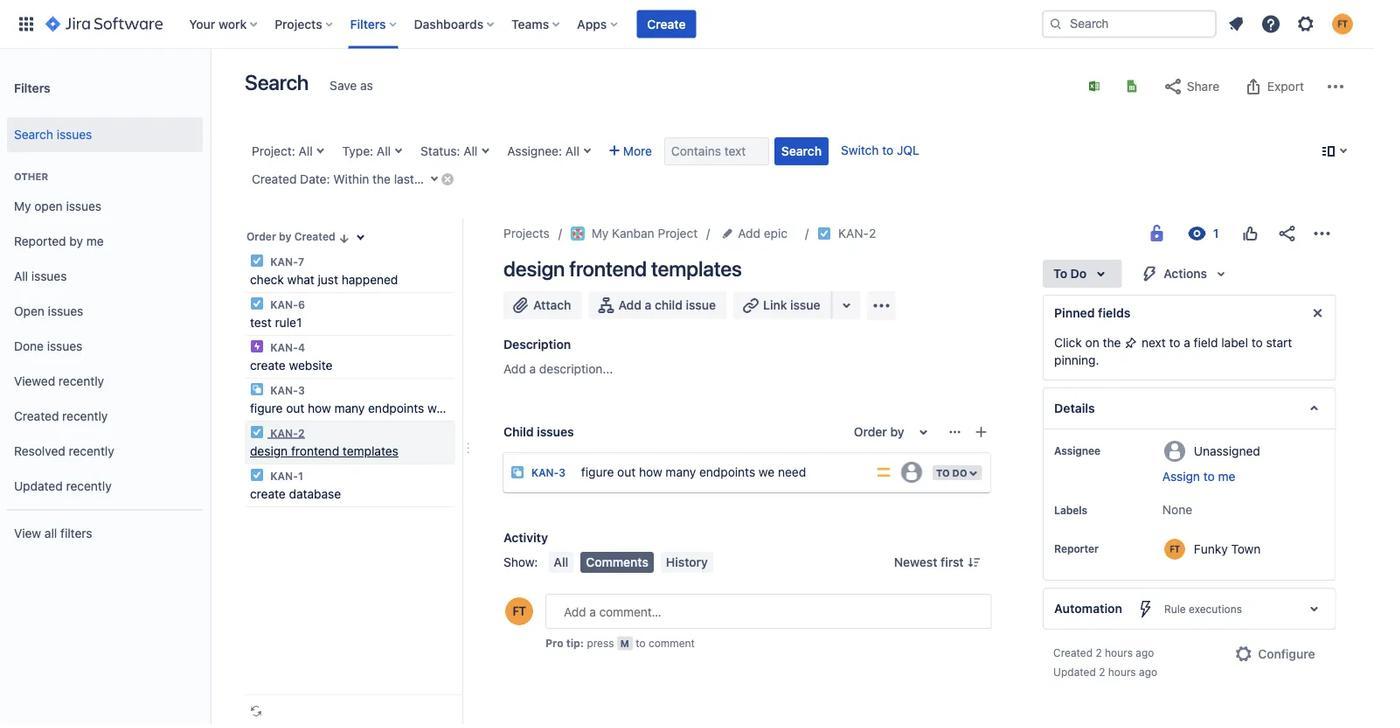 Task type: describe. For each thing, give the bounding box(es) containing it.
issues for child issues
[[537, 425, 574, 439]]

configure
[[1258, 647, 1315, 661]]

assignee:
[[508, 144, 562, 158]]

your profile and settings image
[[1333, 14, 1354, 35]]

notifications image
[[1226, 14, 1247, 35]]

sidebar navigation image
[[191, 70, 229, 105]]

vote options: no one has voted for this issue yet. image
[[1240, 223, 1261, 244]]

jql
[[897, 143, 920, 157]]

0 vertical spatial design frontend templates
[[504, 256, 742, 281]]

all for type: all
[[377, 144, 391, 158]]

newest first image
[[968, 555, 982, 569]]

tip:
[[567, 637, 584, 649]]

issues for open issues
[[48, 304, 83, 318]]

more
[[624, 144, 652, 158]]

1 horizontal spatial many
[[666, 464, 696, 479]]

my kanban project link
[[571, 223, 698, 244]]

1 issue from the left
[[686, 298, 716, 312]]

projects for projects link
[[504, 226, 550, 241]]

issues for done issues
[[47, 339, 83, 353]]

priority: medium image
[[875, 464, 893, 481]]

small image
[[337, 231, 351, 245]]

me for reported by me
[[86, 234, 104, 248]]

create button
[[637, 10, 697, 38]]

teams
[[512, 17, 549, 31]]

reporter pin to top. only you can see pinned fields. image
[[1102, 541, 1116, 555]]

1 vertical spatial endpoints
[[700, 464, 756, 479]]

press
[[587, 637, 614, 649]]

kan- for design frontend templates
[[270, 427, 298, 439]]

kan- for create website
[[270, 341, 298, 353]]

created up 7
[[294, 230, 336, 243]]

done issues
[[14, 339, 83, 353]]

add for add epic
[[738, 226, 761, 241]]

next
[[1142, 335, 1166, 350]]

projects button
[[270, 10, 340, 38]]

dashboards button
[[409, 10, 501, 38]]

history button
[[661, 552, 714, 573]]

1 vertical spatial hours
[[1108, 666, 1136, 678]]

child issues
[[504, 425, 574, 439]]

profile image of funky town image
[[506, 597, 534, 625]]

attach
[[534, 298, 572, 312]]

last
[[394, 172, 414, 186]]

details element
[[1043, 387, 1336, 429]]

your work
[[189, 17, 247, 31]]

0 horizontal spatial the
[[373, 172, 391, 186]]

assign
[[1163, 469, 1200, 484]]

by inside dropdown button
[[891, 425, 905, 439]]

to left start
[[1252, 335, 1263, 350]]

Search issues using keywords text field
[[665, 137, 770, 165]]

export button
[[1235, 73, 1314, 101]]

none
[[1163, 502, 1193, 517]]

by for me
[[69, 234, 83, 248]]

search for search button
[[782, 144, 822, 158]]

funky town
[[1194, 541, 1261, 556]]

recently for viewed recently
[[59, 374, 104, 388]]

search image
[[1050, 17, 1064, 31]]

remove criteria image
[[441, 172, 455, 186]]

issue actions image
[[949, 425, 963, 439]]

test rule1
[[250, 315, 302, 330]]

1 horizontal spatial we
[[759, 464, 775, 479]]

menu bar containing all
[[545, 552, 717, 573]]

search issues group
[[7, 112, 203, 157]]

7
[[298, 255, 304, 268]]

issues right the open
[[66, 199, 102, 214]]

0 horizontal spatial figure out how many endpoints we need
[[250, 401, 475, 415]]

share
[[1188, 79, 1220, 94]]

1 horizontal spatial kan-3
[[532, 467, 566, 479]]

0 horizontal spatial to do button
[[931, 463, 985, 482]]

view all filters
[[14, 526, 92, 541]]

comments
[[586, 555, 649, 569]]

configure link
[[1223, 640, 1326, 668]]

me for assign to me
[[1218, 469, 1236, 484]]

task image left "kan-2" link at the top of page
[[818, 227, 832, 241]]

1 vertical spatial figure out how many endpoints we need
[[582, 464, 807, 479]]

kan- right issue type: subtask image
[[532, 467, 559, 479]]

type: all
[[343, 144, 391, 158]]

kan- for figure out how many endpoints we need
[[270, 384, 298, 396]]

link issue button
[[734, 291, 833, 319]]

your
[[189, 17, 215, 31]]

pinning.
[[1054, 353, 1100, 367]]

pro
[[546, 637, 564, 649]]

1 horizontal spatial 4
[[418, 172, 425, 186]]

0 vertical spatial out
[[286, 401, 305, 415]]

0 vertical spatial do
[[1071, 266, 1087, 281]]

executions
[[1189, 603, 1242, 615]]

activity
[[504, 530, 548, 545]]

projects for 'projects' popup button
[[275, 17, 322, 31]]

search for search issues
[[14, 127, 53, 142]]

reported by me
[[14, 234, 104, 248]]

kan- for check what just happened
[[270, 255, 298, 268]]

link web pages and more image
[[837, 295, 858, 316]]

pinned
[[1054, 306, 1095, 320]]

my open issues
[[14, 199, 102, 214]]

my open issues link
[[7, 189, 203, 224]]

issue type: subtask image
[[511, 465, 525, 479]]

kan-2 link
[[839, 223, 877, 244]]

created for created 2 hours ago updated 2 hours ago
[[1054, 646, 1093, 659]]

0 vertical spatial hours
[[1105, 646, 1133, 659]]

filters button
[[345, 10, 404, 38]]

my kanban project
[[592, 226, 698, 241]]

0 vertical spatial ago
[[1136, 646, 1154, 659]]

1 vertical spatial the
[[1103, 335, 1121, 350]]

order by created
[[247, 230, 336, 243]]

add a child issue button
[[589, 291, 727, 319]]

0 horizontal spatial figure
[[250, 401, 283, 415]]

create child image
[[975, 425, 989, 439]]

actions image
[[1312, 223, 1333, 244]]

all issues link
[[7, 259, 203, 294]]

comments button
[[581, 552, 654, 573]]

search button
[[775, 137, 829, 165]]

0 vertical spatial how
[[308, 401, 331, 415]]

view all filters link
[[7, 516, 203, 551]]

funky
[[1194, 541, 1228, 556]]

open
[[14, 304, 45, 318]]

days
[[482, 172, 508, 186]]

apps button
[[572, 10, 625, 38]]

created recently
[[14, 409, 108, 423]]

0 vertical spatial to do
[[1054, 266, 1087, 281]]

Add a comment… field
[[546, 594, 992, 629]]

apps
[[577, 17, 607, 31]]

kan- left "copy link to issue" icon
[[839, 226, 869, 241]]

0 horizontal spatial design frontend templates
[[250, 444, 399, 458]]

actions
[[1164, 266, 1207, 281]]

filters inside "popup button"
[[350, 17, 386, 31]]

updated inside created 2 hours ago updated 2 hours ago
[[1054, 666, 1096, 678]]

to for jql
[[883, 143, 894, 157]]

epic
[[764, 226, 788, 241]]

0 horizontal spatial endpoints
[[368, 401, 424, 415]]

0 horizontal spatial design
[[250, 444, 288, 458]]

all inside button
[[554, 555, 569, 569]]

create
[[648, 17, 686, 31]]

order by created link
[[245, 226, 353, 247]]

viewed recently link
[[7, 364, 203, 399]]

1 vertical spatial do
[[953, 467, 968, 478]]

1 vertical spatial filters
[[14, 80, 50, 95]]

1 vertical spatial ago
[[1139, 666, 1158, 678]]

done
[[14, 339, 44, 353]]

description...
[[540, 362, 613, 376]]

recently for updated recently
[[66, 479, 112, 493]]

1 horizontal spatial templates
[[652, 256, 742, 281]]

assign to me button
[[1163, 468, 1318, 485]]

to right m
[[636, 637, 646, 649]]

1 vertical spatial to do
[[937, 467, 968, 478]]

rule1
[[275, 315, 302, 330]]

open issues
[[14, 304, 83, 318]]

created 2 hours ago updated 2 hours ago
[[1054, 646, 1158, 678]]

save
[[330, 78, 357, 93]]

reported
[[14, 234, 66, 248]]

create database
[[250, 487, 341, 501]]

0 vertical spatial to
[[1054, 266, 1068, 281]]

0 vertical spatial to do button
[[1043, 260, 1122, 288]]

history
[[666, 555, 708, 569]]

add a description...
[[504, 362, 613, 376]]

as
[[360, 78, 373, 93]]

project
[[658, 226, 698, 241]]

happened
[[342, 272, 398, 287]]

hide message image
[[1308, 303, 1329, 324]]

1 horizontal spatial design
[[504, 256, 565, 281]]

a inside next to a field label to start pinning.
[[1184, 335, 1191, 350]]

6
[[298, 298, 305, 311]]

created date: within the last 4 weeks, 2 days
[[252, 172, 508, 186]]

task image for test rule1
[[250, 297, 264, 311]]

issues for all issues
[[31, 269, 67, 283]]

kan- for create database
[[270, 470, 298, 482]]

1 horizontal spatial how
[[639, 464, 663, 479]]

work
[[219, 17, 247, 31]]

out inside figure out how many endpoints we need link
[[618, 464, 636, 479]]

task image for design frontend templates
[[250, 425, 264, 439]]

1 vertical spatial 4
[[298, 341, 305, 353]]

2 issue from the left
[[791, 298, 821, 312]]

website
[[289, 358, 333, 373]]



Task type: locate. For each thing, give the bounding box(es) containing it.
resolved recently
[[14, 444, 114, 458]]

projects right work
[[275, 17, 322, 31]]

kan- up create database
[[270, 470, 298, 482]]

issues up open issues
[[31, 269, 67, 283]]

1 vertical spatial need
[[778, 464, 807, 479]]

0 horizontal spatial out
[[286, 401, 305, 415]]

all inside other group
[[14, 269, 28, 283]]

comment
[[649, 637, 695, 649]]

add down description
[[504, 362, 526, 376]]

to do up pinned
[[1054, 266, 1087, 281]]

my
[[14, 199, 31, 214], [592, 226, 609, 241]]

0 horizontal spatial how
[[308, 401, 331, 415]]

settings image
[[1296, 14, 1317, 35]]

add inside "popup button"
[[738, 226, 761, 241]]

a left field
[[1184, 335, 1191, 350]]

issue right child on the top left of the page
[[686, 298, 716, 312]]

pinned fields
[[1054, 306, 1131, 320]]

1 vertical spatial add
[[619, 298, 642, 312]]

1 horizontal spatial my
[[592, 226, 609, 241]]

0 horizontal spatial 3
[[298, 384, 305, 396]]

to inside assign to me button
[[1204, 469, 1215, 484]]

1 vertical spatial design
[[250, 444, 288, 458]]

recently for created recently
[[62, 409, 108, 423]]

issues inside group
[[57, 127, 92, 142]]

1 vertical spatial order
[[854, 425, 888, 439]]

projects left 'my kanban project' "icon"
[[504, 226, 550, 241]]

created down project: on the top of page
[[252, 172, 297, 186]]

a for description...
[[530, 362, 536, 376]]

1 vertical spatial design frontend templates
[[250, 444, 399, 458]]

details
[[1054, 401, 1095, 415]]

add a child issue
[[619, 298, 716, 312]]

frontend down kanban
[[570, 256, 647, 281]]

3
[[298, 384, 305, 396], [559, 467, 566, 479]]

kan-2 up kan-1
[[268, 427, 305, 439]]

add left child on the top left of the page
[[619, 298, 642, 312]]

0 horizontal spatial order
[[247, 230, 276, 243]]

all for assignee: all
[[566, 144, 580, 158]]

done issues link
[[7, 329, 203, 364]]

add app image
[[872, 295, 893, 316]]

4 up the website
[[298, 341, 305, 353]]

how
[[308, 401, 331, 415], [639, 464, 663, 479]]

recently down viewed recently link
[[62, 409, 108, 423]]

create down kan-1
[[250, 487, 286, 501]]

created
[[252, 172, 297, 186], [294, 230, 336, 243], [14, 409, 59, 423], [1054, 646, 1093, 659]]

1 vertical spatial frontend
[[291, 444, 340, 458]]

all for project: all
[[299, 144, 313, 158]]

1 vertical spatial to do button
[[931, 463, 985, 482]]

unassigned
[[1194, 443, 1261, 458]]

created recently link
[[7, 399, 203, 434]]

all issues
[[14, 269, 67, 283]]

0 vertical spatial kan-3
[[268, 384, 305, 396]]

order up task icon at the left of the page
[[247, 230, 276, 243]]

to do button down issue actions icon
[[931, 463, 985, 482]]

3 right issue type: subtask image
[[559, 467, 566, 479]]

0 horizontal spatial we
[[428, 401, 444, 415]]

1 horizontal spatial order
[[854, 425, 888, 439]]

2 horizontal spatial by
[[891, 425, 905, 439]]

0 horizontal spatial many
[[335, 401, 365, 415]]

kan-3 down create website
[[268, 384, 305, 396]]

0 horizontal spatial to
[[937, 467, 950, 478]]

next to a field label to start pinning.
[[1054, 335, 1293, 367]]

by inside other group
[[69, 234, 83, 248]]

other group
[[7, 152, 203, 509]]

created inside created 2 hours ago updated 2 hours ago
[[1054, 646, 1093, 659]]

order by button
[[844, 418, 945, 446]]

to do button
[[1043, 260, 1122, 288], [931, 463, 985, 482]]

recently up the created recently
[[59, 374, 104, 388]]

updated down resolved on the bottom
[[14, 479, 63, 493]]

order for order by created
[[247, 230, 276, 243]]

0 vertical spatial my
[[14, 199, 31, 214]]

0 vertical spatial kan-2
[[839, 226, 877, 241]]

1 horizontal spatial to do button
[[1043, 260, 1122, 288]]

created down automation
[[1054, 646, 1093, 659]]

by for created
[[279, 230, 292, 243]]

filters up 'search issues'
[[14, 80, 50, 95]]

issues up my open issues at top left
[[57, 127, 92, 142]]

0 vertical spatial figure out how many endpoints we need
[[250, 401, 475, 415]]

all right the show:
[[554, 555, 569, 569]]

to
[[883, 143, 894, 157], [1169, 335, 1181, 350], [1252, 335, 1263, 350], [1204, 469, 1215, 484], [636, 637, 646, 649]]

switch to jql
[[841, 143, 920, 157]]

1 vertical spatial many
[[666, 464, 696, 479]]

0 horizontal spatial frontend
[[291, 444, 340, 458]]

0 vertical spatial order
[[247, 230, 276, 243]]

test
[[250, 315, 272, 330]]

0 horizontal spatial add
[[504, 362, 526, 376]]

my left the open
[[14, 199, 31, 214]]

task image down subtask icon
[[250, 425, 264, 439]]

kan- up what
[[270, 255, 298, 268]]

add left epic
[[738, 226, 761, 241]]

0 horizontal spatial filters
[[14, 80, 50, 95]]

0 horizontal spatial search
[[14, 127, 53, 142]]

0 vertical spatial need
[[447, 401, 475, 415]]

by up kan-7
[[279, 230, 292, 243]]

attach button
[[504, 291, 582, 319]]

1 vertical spatial how
[[639, 464, 663, 479]]

kan-2 up the link web pages and more icon
[[839, 226, 877, 241]]

a for child
[[645, 298, 652, 312]]

resolved
[[14, 444, 65, 458]]

1 vertical spatial my
[[592, 226, 609, 241]]

design frontend templates down kanban
[[504, 256, 742, 281]]

updated inside updated recently link
[[14, 479, 63, 493]]

status:
[[421, 144, 460, 158]]

created inside other group
[[14, 409, 59, 423]]

0 horizontal spatial kan-2
[[268, 427, 305, 439]]

my for my open issues
[[14, 199, 31, 214]]

resolved recently link
[[7, 434, 203, 469]]

design frontend templates up 1
[[250, 444, 399, 458]]

2 vertical spatial search
[[782, 144, 822, 158]]

kan-3 link
[[532, 467, 566, 479]]

other
[[14, 171, 48, 182]]

appswitcher icon image
[[16, 14, 37, 35]]

what
[[287, 272, 315, 287]]

order by
[[854, 425, 905, 439]]

kan-2
[[839, 226, 877, 241], [268, 427, 305, 439]]

search inside search button
[[782, 144, 822, 158]]

kan-3 right issue type: subtask image
[[532, 467, 566, 479]]

a
[[645, 298, 652, 312], [1184, 335, 1191, 350], [530, 362, 536, 376]]

out right kan-3 link
[[618, 464, 636, 479]]

1 horizontal spatial do
[[1071, 266, 1087, 281]]

0 horizontal spatial issue
[[686, 298, 716, 312]]

add epic
[[738, 226, 788, 241]]

search issues link
[[7, 117, 203, 152]]

by up priority: medium icon
[[891, 425, 905, 439]]

0 vertical spatial add
[[738, 226, 761, 241]]

updated recently link
[[7, 469, 203, 504]]

0 horizontal spatial kan-3
[[268, 384, 305, 396]]

1 horizontal spatial to do
[[1054, 266, 1087, 281]]

labels
[[1054, 504, 1088, 516]]

kan- up kan-1
[[270, 427, 298, 439]]

0 horizontal spatial need
[[447, 401, 475, 415]]

1 horizontal spatial figure out how many endpoints we need
[[582, 464, 807, 479]]

0 vertical spatial create
[[250, 358, 286, 373]]

m
[[621, 638, 630, 649]]

all right type:
[[377, 144, 391, 158]]

search down 'projects' popup button
[[245, 70, 309, 94]]

1 horizontal spatial search
[[245, 70, 309, 94]]

to for a
[[1169, 335, 1181, 350]]

1 horizontal spatial need
[[778, 464, 807, 479]]

1 vertical spatial create
[[250, 487, 286, 501]]

1 horizontal spatial out
[[618, 464, 636, 479]]

open in microsoft excel image
[[1088, 79, 1102, 93]]

export
[[1268, 79, 1305, 94]]

all
[[299, 144, 313, 158], [377, 144, 391, 158], [464, 144, 478, 158], [566, 144, 580, 158], [14, 269, 28, 283], [554, 555, 569, 569]]

task image
[[818, 227, 832, 241], [250, 297, 264, 311], [250, 425, 264, 439], [250, 468, 264, 482]]

kan- for test rule1
[[270, 298, 298, 311]]

search issues
[[14, 127, 92, 142]]

0 horizontal spatial projects
[[275, 17, 322, 31]]

me inside reported by me link
[[86, 234, 104, 248]]

viewed
[[14, 374, 55, 388]]

3 down the website
[[298, 384, 305, 396]]

me down unassigned
[[1218, 469, 1236, 484]]

kan-4
[[268, 341, 305, 353]]

1 horizontal spatial me
[[1218, 469, 1236, 484]]

to right next
[[1169, 335, 1181, 350]]

menu bar
[[545, 552, 717, 573]]

switch to jql link
[[841, 143, 920, 157]]

open issues link
[[7, 294, 203, 329]]

design up kan-1
[[250, 444, 288, 458]]

my right 'my kanban project' "icon"
[[592, 226, 609, 241]]

add for add a description...
[[504, 362, 526, 376]]

automation element
[[1043, 588, 1336, 630]]

Search field
[[1043, 10, 1218, 38]]

1 horizontal spatial 3
[[559, 467, 566, 479]]

1 vertical spatial search
[[14, 127, 53, 142]]

a inside button
[[645, 298, 652, 312]]

to up pinned
[[1054, 266, 1068, 281]]

all right assignee:
[[566, 144, 580, 158]]

2 vertical spatial a
[[530, 362, 536, 376]]

1 horizontal spatial add
[[619, 298, 642, 312]]

on
[[1086, 335, 1100, 350]]

2 horizontal spatial search
[[782, 144, 822, 158]]

1 horizontal spatial figure
[[582, 464, 614, 479]]

task image left kan-1
[[250, 468, 264, 482]]

the right on on the right of the page
[[1103, 335, 1121, 350]]

all for status: all
[[464, 144, 478, 158]]

kan-7
[[268, 255, 304, 268]]

created for created recently
[[14, 409, 59, 423]]

figure right kan-3 link
[[582, 464, 614, 479]]

issues right 'open'
[[48, 304, 83, 318]]

recently for resolved recently
[[69, 444, 114, 458]]

recently down created recently link
[[69, 444, 114, 458]]

0 horizontal spatial my
[[14, 199, 31, 214]]

view
[[14, 526, 41, 541]]

switch
[[841, 143, 879, 157]]

share link
[[1155, 73, 1229, 101]]

1 horizontal spatial endpoints
[[700, 464, 756, 479]]

to for me
[[1204, 469, 1215, 484]]

0 horizontal spatial me
[[86, 234, 104, 248]]

filters
[[60, 526, 92, 541]]

your work button
[[184, 10, 264, 38]]

1 horizontal spatial projects
[[504, 226, 550, 241]]

2 horizontal spatial add
[[738, 226, 761, 241]]

1 horizontal spatial to
[[1054, 266, 1068, 281]]

task image for create database
[[250, 468, 264, 482]]

0 vertical spatial frontend
[[570, 256, 647, 281]]

order inside dropdown button
[[854, 425, 888, 439]]

0 vertical spatial filters
[[350, 17, 386, 31]]

a down description
[[530, 362, 536, 376]]

share image
[[1277, 223, 1298, 244]]

filters up as
[[350, 17, 386, 31]]

0 vertical spatial 4
[[418, 172, 425, 186]]

the left last
[[373, 172, 391, 186]]

1 horizontal spatial the
[[1103, 335, 1121, 350]]

to left jql
[[883, 143, 894, 157]]

updated
[[14, 479, 63, 493], [1054, 666, 1096, 678]]

to down issue actions icon
[[937, 467, 950, 478]]

kan- down create website
[[270, 384, 298, 396]]

order for order by
[[854, 425, 888, 439]]

all up date:
[[299, 144, 313, 158]]

search up the other
[[14, 127, 53, 142]]

figure down subtask icon
[[250, 401, 283, 415]]

1 horizontal spatial design frontend templates
[[504, 256, 742, 281]]

add for add a child issue
[[619, 298, 642, 312]]

1 vertical spatial 3
[[559, 467, 566, 479]]

all up 'open'
[[14, 269, 28, 283]]

open in google sheets image
[[1126, 79, 1140, 93]]

design down projects link
[[504, 256, 565, 281]]

reporter
[[1054, 542, 1099, 555]]

1 vertical spatial kan-3
[[532, 467, 566, 479]]

4 right last
[[418, 172, 425, 186]]

jira software image
[[45, 14, 163, 35], [45, 14, 163, 35]]

issues right child
[[537, 425, 574, 439]]

issues for search issues
[[57, 127, 92, 142]]

kan- up the rule1
[[270, 298, 298, 311]]

banner containing your work
[[0, 0, 1375, 49]]

my kanban project image
[[571, 227, 585, 241]]

task image
[[250, 254, 264, 268]]

search inside search issues link
[[14, 127, 53, 142]]

to do down issue actions icon
[[937, 467, 968, 478]]

kan-
[[839, 226, 869, 241], [270, 255, 298, 268], [270, 298, 298, 311], [270, 341, 298, 353], [270, 384, 298, 396], [270, 427, 298, 439], [532, 467, 559, 479], [270, 470, 298, 482]]

1 vertical spatial we
[[759, 464, 775, 479]]

0 vertical spatial updated
[[14, 479, 63, 493]]

issue right link
[[791, 298, 821, 312]]

assign to me
[[1163, 469, 1236, 484]]

a left child on the top left of the page
[[645, 298, 652, 312]]

frontend up 1
[[291, 444, 340, 458]]

help image
[[1261, 14, 1282, 35]]

add inside button
[[619, 298, 642, 312]]

subtask image
[[250, 382, 264, 396]]

design
[[504, 256, 565, 281], [250, 444, 288, 458]]

do
[[1071, 266, 1087, 281], [953, 467, 968, 478]]

child
[[504, 425, 534, 439]]

projects inside popup button
[[275, 17, 322, 31]]

primary element
[[10, 0, 1043, 49]]

weeks,
[[429, 172, 468, 186]]

me down 'my open issues' link
[[86, 234, 104, 248]]

projects
[[275, 17, 322, 31], [504, 226, 550, 241]]

viewed recently
[[14, 374, 104, 388]]

do down issue actions icon
[[953, 467, 968, 478]]

0 vertical spatial 3
[[298, 384, 305, 396]]

status: all
[[421, 144, 478, 158]]

0 horizontal spatial updated
[[14, 479, 63, 493]]

project:
[[252, 144, 295, 158]]

1 horizontal spatial issue
[[791, 298, 821, 312]]

by right the reported
[[69, 234, 83, 248]]

0 vertical spatial templates
[[652, 256, 742, 281]]

recently down resolved recently link
[[66, 479, 112, 493]]

kan-1
[[268, 470, 303, 482]]

to do button up pinned
[[1043, 260, 1122, 288]]

created for created date: within the last 4 weeks, 2 days
[[252, 172, 297, 186]]

to right assign
[[1204, 469, 1215, 484]]

figure out how many endpoints we need link
[[575, 455, 868, 490]]

0 vertical spatial the
[[373, 172, 391, 186]]

create for create website
[[250, 358, 286, 373]]

banner
[[0, 0, 1375, 49]]

create for create database
[[250, 487, 286, 501]]

reported by me link
[[7, 224, 203, 259]]

1 vertical spatial templates
[[343, 444, 399, 458]]

my inside other group
[[14, 199, 31, 214]]

ago
[[1136, 646, 1154, 659], [1139, 666, 1158, 678]]

newest
[[895, 555, 938, 569]]

all right status:
[[464, 144, 478, 158]]

1 vertical spatial out
[[618, 464, 636, 479]]

2
[[471, 172, 478, 186], [869, 226, 877, 241], [298, 427, 305, 439], [1096, 646, 1102, 659], [1099, 666, 1105, 678]]

check what just happened
[[250, 272, 398, 287]]

my for my kanban project
[[592, 226, 609, 241]]

0 vertical spatial projects
[[275, 17, 322, 31]]

order up priority: medium icon
[[854, 425, 888, 439]]

issues up viewed recently
[[47, 339, 83, 353]]

kan- up create website
[[270, 341, 298, 353]]

created down viewed
[[14, 409, 59, 423]]

out
[[286, 401, 305, 415], [618, 464, 636, 479]]

click on the
[[1054, 335, 1125, 350]]

out down create website
[[286, 401, 305, 415]]

1 vertical spatial projects
[[504, 226, 550, 241]]

2 create from the top
[[250, 487, 286, 501]]

1 vertical spatial me
[[1218, 469, 1236, 484]]

1 horizontal spatial kan-2
[[839, 226, 877, 241]]

me inside assign to me button
[[1218, 469, 1236, 484]]

do up pinned
[[1071, 266, 1087, 281]]

search
[[245, 70, 309, 94], [14, 127, 53, 142], [782, 144, 822, 158]]

copy link to issue image
[[873, 226, 887, 240]]

1 vertical spatial kan-2
[[268, 427, 305, 439]]

search left switch
[[782, 144, 822, 158]]

create down the epic image
[[250, 358, 286, 373]]

0 vertical spatial a
[[645, 298, 652, 312]]

task image up the test
[[250, 297, 264, 311]]

design frontend templates
[[504, 256, 742, 281], [250, 444, 399, 458]]

epic image
[[250, 339, 264, 353]]

1 create from the top
[[250, 358, 286, 373]]

rule
[[1165, 603, 1186, 615]]

updated down automation
[[1054, 666, 1096, 678]]

1 horizontal spatial filters
[[350, 17, 386, 31]]

all
[[45, 526, 57, 541]]

add epic button
[[719, 223, 793, 244]]

0 horizontal spatial templates
[[343, 444, 399, 458]]

1 horizontal spatial updated
[[1054, 666, 1096, 678]]



Task type: vqa. For each thing, say whether or not it's contained in the screenshot.
Weeks button
no



